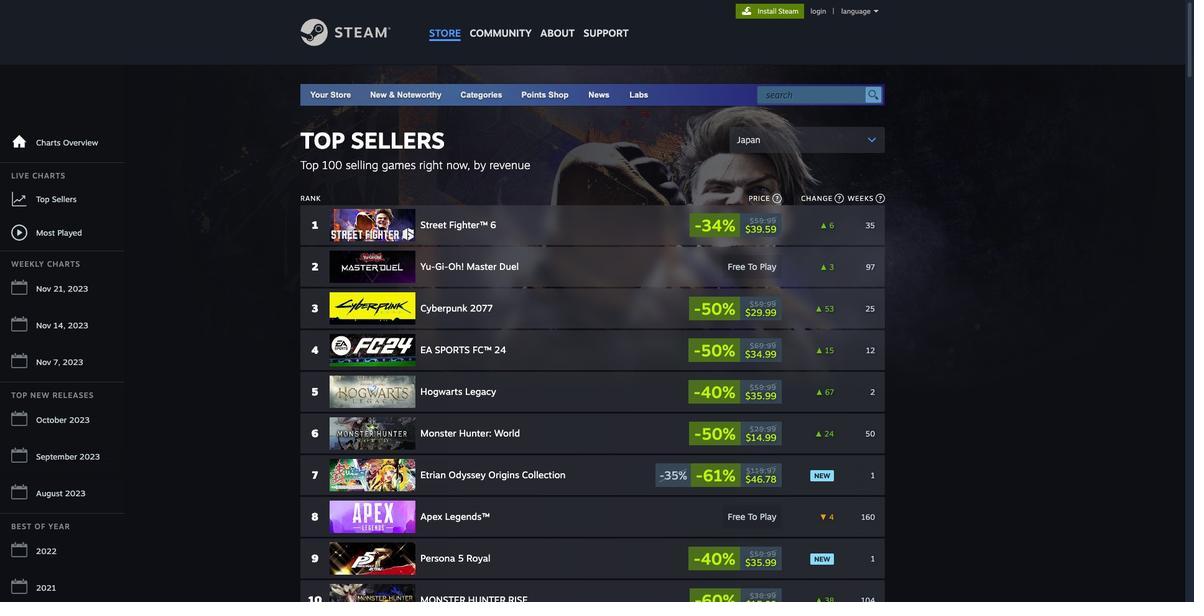 Task type: locate. For each thing, give the bounding box(es) containing it.
play for 2
[[760, 261, 777, 272]]

$29.99 up $69.99
[[746, 306, 777, 318]]

free to play for 2
[[728, 261, 777, 272]]

1 vertical spatial 4
[[829, 512, 834, 522]]

1 vertical spatial play
[[760, 511, 777, 522]]

-50% for 4
[[694, 340, 735, 360]]

top down live charts
[[36, 194, 50, 204]]

▲ left 15
[[816, 346, 823, 355]]

3 50% from the top
[[702, 424, 736, 444]]

1 vertical spatial 40%
[[701, 549, 736, 569]]

top sellers up selling
[[300, 126, 445, 154]]

1 $59.99 from the top
[[750, 216, 777, 225]]

12
[[866, 346, 875, 355]]

0 vertical spatial nov
[[36, 284, 51, 294]]

▲ left "53"
[[815, 304, 823, 313]]

14,
[[53, 320, 65, 330]]

$59.99 for 9
[[750, 550, 777, 558]]

games
[[382, 158, 416, 172]]

0 horizontal spatial 4
[[312, 343, 319, 356]]

24 left 50
[[825, 429, 834, 438]]

3 $59.99 from the top
[[750, 383, 777, 392]]

rank
[[300, 194, 321, 203]]

$29.99 up $119.97
[[750, 425, 777, 433]]

- for 3
[[694, 299, 701, 319]]

50% left $59.99 $29.99
[[701, 299, 736, 319]]

to
[[748, 261, 758, 272], [748, 511, 758, 522]]

0 vertical spatial play
[[760, 261, 777, 272]]

- for 6
[[694, 424, 702, 444]]

ea sports fc™ 24 link
[[330, 334, 645, 366]]

2 vertical spatial 50%
[[702, 424, 736, 444]]

2 to from the top
[[748, 511, 758, 522]]

$59.99
[[750, 216, 777, 225], [750, 300, 777, 308], [750, 383, 777, 392], [750, 550, 777, 558]]

categories
[[461, 90, 503, 100]]

$119.97
[[747, 466, 777, 475]]

1 horizontal spatial 4
[[829, 512, 834, 522]]

store
[[429, 27, 461, 39]]

top new releases
[[11, 391, 94, 400]]

1 vertical spatial 1
[[871, 471, 875, 480]]

24
[[494, 344, 506, 356], [825, 429, 834, 438]]

▲ 53
[[815, 304, 834, 313]]

6 down change
[[830, 221, 834, 230]]

- for 4
[[694, 340, 701, 360]]

to down $39.59
[[748, 261, 758, 272]]

34%
[[702, 215, 736, 235]]

$59.99 down price on the right top of the page
[[750, 216, 777, 225]]

monster
[[421, 427, 457, 439]]

2 free to play from the top
[[728, 511, 777, 522]]

1 -40% from the top
[[694, 382, 736, 402]]

- for 9
[[694, 549, 701, 569]]

100
[[322, 158, 342, 172]]

1 vertical spatial nov
[[36, 320, 51, 330]]

top sellers link
[[0, 184, 124, 215]]

1 down rank
[[312, 218, 318, 231]]

1 down 160
[[871, 554, 875, 563]]

1 vertical spatial top sellers
[[36, 194, 77, 204]]

best
[[11, 522, 32, 531]]

$59.99 inside $59.99 $29.99
[[750, 300, 777, 308]]

$119.97 $46.78
[[746, 466, 777, 485]]

play down $46.78
[[760, 511, 777, 522]]

1 vertical spatial to
[[748, 511, 758, 522]]

2 free from the top
[[728, 511, 746, 522]]

$59.99 $35.99 down '$34.99'
[[746, 383, 777, 402]]

1 40% from the top
[[701, 382, 736, 402]]

$59.99 up the $39.99
[[750, 550, 777, 558]]

0 vertical spatial top sellers
[[300, 126, 445, 154]]

1 $59.99 $35.99 from the top
[[746, 383, 777, 402]]

1 vertical spatial sellers
[[52, 194, 77, 204]]

monster hunter: world link
[[330, 417, 645, 450]]

points shop
[[522, 90, 569, 100]]

community link
[[465, 0, 536, 45]]

collection
[[522, 469, 566, 481]]

0 vertical spatial 50%
[[701, 299, 736, 319]]

1 vertical spatial free
[[728, 511, 746, 522]]

cyberpunk
[[421, 302, 467, 314]]

new left &
[[370, 90, 387, 100]]

categories link
[[461, 90, 503, 100]]

2 40% from the top
[[701, 549, 736, 569]]

24 right fc™
[[494, 344, 506, 356]]

40% for 5
[[701, 382, 736, 402]]

6 right fighter™
[[491, 219, 496, 231]]

0 horizontal spatial 2
[[312, 260, 318, 273]]

charts left overview
[[36, 137, 61, 147]]

free to play down $46.78
[[728, 511, 777, 522]]

1 50% from the top
[[701, 299, 736, 319]]

3 nov from the top
[[36, 357, 51, 367]]

top
[[300, 126, 345, 154], [300, 158, 319, 172], [36, 194, 50, 204], [11, 391, 28, 400]]

2 $35.99 from the top
[[746, 556, 777, 568]]

1 horizontal spatial 5
[[458, 552, 464, 564]]

top up the '100'
[[300, 126, 345, 154]]

free for 8
[[728, 511, 746, 522]]

etrian odyssey origins collection link
[[330, 459, 645, 491]]

9
[[312, 552, 319, 565]]

top 100 selling games right now, by revenue
[[300, 158, 531, 172]]

1 horizontal spatial 24
[[825, 429, 834, 438]]

1 free from the top
[[728, 261, 746, 272]]

sellers up the most played link
[[52, 194, 77, 204]]

1 vertical spatial $35.99
[[746, 556, 777, 568]]

- for 1
[[695, 215, 702, 235]]

▲ 24
[[815, 429, 834, 438]]

0 vertical spatial 24
[[494, 344, 506, 356]]

free for 2
[[728, 261, 746, 272]]

0 horizontal spatial top sellers
[[36, 194, 77, 204]]

cyberpunk 2077 link
[[330, 292, 645, 325]]

$59.99 $35.99 for 9
[[746, 550, 777, 568]]

1 down 50
[[871, 471, 875, 480]]

$59.99 up $69.99
[[750, 300, 777, 308]]

0 vertical spatial 1
[[312, 218, 318, 231]]

august 2023 link
[[0, 477, 124, 511]]

steam
[[779, 7, 799, 16]]

1 vertical spatial 50%
[[701, 340, 735, 360]]

$59.99 down '$34.99'
[[750, 383, 777, 392]]

legends™
[[445, 511, 490, 523]]

$35.99
[[746, 390, 777, 402], [746, 556, 777, 568]]

1 vertical spatial charts
[[32, 171, 66, 180]]

1 vertical spatial $59.99 $35.99
[[746, 550, 777, 568]]

nov left 21,
[[36, 284, 51, 294]]

15
[[825, 346, 834, 355]]

charts up top sellers link
[[32, 171, 66, 180]]

0 vertical spatial free
[[728, 261, 746, 272]]

0 vertical spatial $29.99
[[746, 306, 777, 318]]

nov
[[36, 284, 51, 294], [36, 320, 51, 330], [36, 357, 51, 367]]

97
[[866, 262, 875, 272]]

0 vertical spatial $59.99 $35.99
[[746, 383, 777, 402]]

▲ down change
[[820, 221, 828, 230]]

free down 34%
[[728, 261, 746, 272]]

1 horizontal spatial 2
[[871, 387, 875, 397]]

1 vertical spatial -40%
[[694, 549, 736, 569]]

to for 2
[[748, 261, 758, 272]]

sellers up games on the top left of the page
[[351, 126, 445, 154]]

$35.99 for 9
[[746, 556, 777, 568]]

1 vertical spatial -50%
[[694, 340, 735, 360]]

news
[[589, 90, 610, 100]]

nov for nov 7, 2023
[[36, 357, 51, 367]]

2 vertical spatial -50%
[[694, 424, 736, 444]]

▲ for 1
[[820, 221, 828, 230]]

50% up 61%
[[702, 424, 736, 444]]

nov left 7,
[[36, 357, 51, 367]]

$59.99 $35.99 up the $39.99
[[746, 550, 777, 568]]

hogwarts legacy
[[421, 386, 496, 398]]

2 $59.99 $35.99 from the top
[[746, 550, 777, 568]]

50% for 4
[[701, 340, 735, 360]]

about link
[[536, 0, 579, 42]]

fc™
[[473, 344, 492, 356]]

7
[[312, 468, 318, 481]]

0 horizontal spatial 24
[[494, 344, 506, 356]]

2 vertical spatial 1
[[871, 554, 875, 563]]

2 -40% from the top
[[694, 549, 736, 569]]

legacy
[[465, 386, 496, 398]]

play for 8
[[760, 511, 777, 522]]

top sellers inside top sellers link
[[36, 194, 77, 204]]

apex
[[421, 511, 442, 523]]

nov left 14,
[[36, 320, 51, 330]]

charts for top
[[32, 171, 66, 180]]

▼ 4
[[820, 512, 834, 522]]

▲ down ▲ 67
[[815, 429, 823, 438]]

2 nov from the top
[[36, 320, 51, 330]]

$46.78
[[746, 473, 777, 485]]

free down 61%
[[728, 511, 746, 522]]

play down $39.59
[[760, 261, 777, 272]]

1 vertical spatial 3
[[312, 302, 318, 315]]

$35.99 up the $39.99
[[746, 556, 777, 568]]

-40% for 5
[[694, 382, 736, 402]]

35
[[866, 221, 875, 230]]

world
[[494, 427, 520, 439]]

change
[[801, 194, 833, 203]]

6 up 7
[[312, 427, 319, 440]]

top sellers
[[300, 126, 445, 154], [36, 194, 77, 204]]

160
[[862, 512, 875, 522]]

to down $46.78
[[748, 511, 758, 522]]

$59.99 inside the "$59.99 $39.59"
[[750, 216, 777, 225]]

0 horizontal spatial 3
[[312, 302, 318, 315]]

35%
[[665, 468, 687, 482]]

new down "▼"
[[814, 555, 831, 563]]

$29.99
[[746, 306, 777, 318], [750, 425, 777, 433]]

0 horizontal spatial 6
[[312, 427, 319, 440]]

2023 right 21,
[[68, 284, 88, 294]]

free to play down $39.59
[[728, 261, 777, 272]]

0 vertical spatial -40%
[[694, 382, 736, 402]]

67
[[825, 387, 834, 397]]

top left the '100'
[[300, 158, 319, 172]]

top up october 2023 link
[[11, 391, 28, 400]]

royal
[[467, 552, 491, 564]]

1
[[312, 218, 318, 231], [871, 471, 875, 480], [871, 554, 875, 563]]

7,
[[53, 357, 60, 367]]

overview
[[63, 137, 98, 147]]

-40%
[[694, 382, 736, 402], [694, 549, 736, 569]]

revenue
[[490, 158, 531, 172]]

1 horizontal spatial sellers
[[351, 126, 445, 154]]

charts up nov 21, 2023
[[47, 259, 80, 269]]

now,
[[446, 158, 470, 172]]

61%
[[703, 465, 736, 485]]

4
[[312, 343, 319, 356], [829, 512, 834, 522]]

2 horizontal spatial 6
[[830, 221, 834, 230]]

1 play from the top
[[760, 261, 777, 272]]

master
[[467, 261, 497, 272]]

0 vertical spatial 40%
[[701, 382, 736, 402]]

2023 down releases
[[69, 415, 90, 425]]

1 to from the top
[[748, 261, 758, 272]]

2 $59.99 from the top
[[750, 300, 777, 308]]

2023 right september
[[79, 452, 100, 462]]

1 $35.99 from the top
[[746, 390, 777, 402]]

$59.99 $35.99 for 5
[[746, 383, 777, 402]]

0 vertical spatial 4
[[312, 343, 319, 356]]

2 play from the top
[[760, 511, 777, 522]]

charts
[[36, 137, 61, 147], [32, 171, 66, 180], [47, 259, 80, 269]]

2 vertical spatial nov
[[36, 357, 51, 367]]

$35.99 up $29.99 $14.99 on the bottom right of page
[[746, 390, 777, 402]]

top sellers down live charts
[[36, 194, 77, 204]]

▲ left 67
[[816, 387, 823, 397]]

0 vertical spatial to
[[748, 261, 758, 272]]

nov 21, 2023 link
[[0, 272, 124, 306]]

0 vertical spatial free to play
[[728, 261, 777, 272]]

-40% for 9
[[694, 549, 736, 569]]

odyssey
[[449, 469, 486, 481]]

apex legends™
[[421, 511, 490, 523]]

50%
[[701, 299, 736, 319], [701, 340, 735, 360], [702, 424, 736, 444]]

1 free to play from the top
[[728, 261, 777, 272]]

50
[[866, 429, 875, 438]]

0 vertical spatial 3
[[830, 262, 834, 272]]

0 vertical spatial -50%
[[694, 299, 736, 319]]

|
[[833, 7, 835, 16]]

store
[[330, 90, 351, 100]]

1 vertical spatial free to play
[[728, 511, 777, 522]]

▲ up ▲ 53
[[820, 262, 828, 272]]

0 vertical spatial 2
[[312, 260, 318, 273]]

1 vertical spatial $29.99
[[750, 425, 777, 433]]

2 vertical spatial charts
[[47, 259, 80, 269]]

50% left $69.99 $34.99
[[701, 340, 735, 360]]

0 horizontal spatial 5
[[312, 385, 318, 398]]

2023 right august
[[65, 488, 86, 498]]

2022 link
[[0, 534, 124, 569]]

-50% left $59.99 $29.99
[[694, 299, 736, 319]]

install steam
[[758, 7, 799, 16]]

cyberpunk 2077
[[421, 302, 493, 314]]

0 vertical spatial $35.99
[[746, 390, 777, 402]]

-50% left $69.99 $34.99
[[694, 340, 735, 360]]

-50% up -61%
[[694, 424, 736, 444]]

$29.99 $14.99
[[746, 425, 777, 443]]

4 $59.99 from the top
[[750, 550, 777, 558]]

0 horizontal spatial sellers
[[52, 194, 77, 204]]

1 nov from the top
[[36, 284, 51, 294]]

2 50% from the top
[[701, 340, 735, 360]]



Task type: vqa. For each thing, say whether or not it's contained in the screenshot.


Task type: describe. For each thing, give the bounding box(es) containing it.
releases
[[53, 391, 94, 400]]

0 vertical spatial 5
[[312, 385, 318, 398]]

1 horizontal spatial top sellers
[[300, 126, 445, 154]]

▲ for 6
[[815, 429, 823, 438]]

points shop link
[[512, 84, 579, 106]]

▲ for 5
[[816, 387, 823, 397]]

persona
[[421, 552, 455, 564]]

to for 8
[[748, 511, 758, 522]]

-35%
[[660, 468, 687, 482]]

-61%
[[696, 465, 736, 485]]

weekly charts
[[11, 259, 80, 269]]

▲ for 3
[[815, 304, 823, 313]]

$14.99
[[746, 431, 777, 443]]

▲ 3
[[820, 262, 834, 272]]

nov 21, 2023
[[36, 284, 88, 294]]

of
[[35, 522, 46, 531]]

$34.99
[[745, 348, 777, 360]]

8
[[312, 510, 319, 523]]

live
[[11, 171, 30, 180]]

0 vertical spatial sellers
[[351, 126, 445, 154]]

about
[[540, 27, 575, 39]]

$39.59
[[746, 223, 777, 235]]

install steam link
[[736, 4, 804, 19]]

charts overview
[[36, 137, 98, 147]]

0 vertical spatial charts
[[36, 137, 61, 147]]

your
[[310, 90, 328, 100]]

september 2023
[[36, 452, 100, 462]]

2023 right 7,
[[63, 357, 83, 367]]

50% for 3
[[701, 299, 736, 319]]

2021
[[36, 583, 56, 593]]

ea
[[421, 344, 432, 356]]

language
[[842, 7, 871, 16]]

2077
[[470, 302, 493, 314]]

$69.99 $34.99
[[745, 341, 777, 360]]

september 2023 link
[[0, 440, 124, 474]]

hogwarts
[[421, 386, 463, 398]]

new up "▼"
[[814, 471, 831, 480]]

nov for nov 14, 2023
[[36, 320, 51, 330]]

etrian odyssey origins collection
[[421, 469, 566, 481]]

1 vertical spatial 24
[[825, 429, 834, 438]]

nov 14, 2023
[[36, 320, 88, 330]]

install
[[758, 7, 777, 16]]

$59.99 for 3
[[750, 300, 777, 308]]

apex legends™ link
[[330, 501, 645, 533]]

ea sports fc™ 24
[[421, 344, 506, 356]]

september
[[36, 452, 77, 462]]

▲ for 2
[[820, 262, 828, 272]]

1 horizontal spatial 6
[[491, 219, 496, 231]]

$59.99 for 5
[[750, 383, 777, 392]]

▲ for 4
[[816, 346, 823, 355]]

1 vertical spatial 2
[[871, 387, 875, 397]]

labs link
[[620, 84, 659, 106]]

your store
[[310, 90, 351, 100]]

points
[[522, 90, 546, 100]]

1 for -40%
[[871, 554, 875, 563]]

yu-gi-oh! master duel link
[[330, 251, 645, 283]]

$39.99
[[750, 591, 777, 600]]

53
[[825, 304, 834, 313]]

origins
[[489, 469, 519, 481]]

sports
[[435, 344, 470, 356]]

most played link
[[0, 217, 124, 248]]

1 for -35%
[[871, 471, 875, 480]]

-50% for 3
[[694, 299, 736, 319]]

$59.99 $39.59
[[746, 216, 777, 235]]

▲ 6
[[820, 221, 834, 230]]

selling
[[346, 158, 378, 172]]

new & noteworthy link
[[370, 90, 442, 100]]

- for 5
[[694, 382, 701, 402]]

nov 7, 2023
[[36, 357, 83, 367]]

50% for 6
[[702, 424, 736, 444]]

yu-
[[421, 261, 435, 272]]

25
[[866, 304, 875, 313]]

labs
[[630, 90, 649, 100]]

charts overview link
[[0, 126, 124, 160]]

1 horizontal spatial 3
[[830, 262, 834, 272]]

nov for nov 21, 2023
[[36, 284, 51, 294]]

shop
[[549, 90, 569, 100]]

gi-
[[435, 261, 448, 272]]

community
[[470, 27, 532, 39]]

$69.99
[[750, 341, 777, 350]]

2023 right 14,
[[68, 320, 88, 330]]

charts for nov
[[47, 259, 80, 269]]

duel
[[499, 261, 519, 272]]

▲ 15
[[816, 346, 834, 355]]

support link
[[579, 0, 633, 42]]

-50% for 6
[[694, 424, 736, 444]]

etrian
[[421, 469, 446, 481]]

new up october
[[30, 391, 50, 400]]

$29.99 inside $29.99 $14.99
[[750, 425, 777, 433]]

2022
[[36, 546, 57, 556]]

- for 7
[[660, 468, 665, 482]]

login link
[[808, 7, 829, 16]]

august
[[36, 488, 63, 498]]

▼
[[820, 512, 827, 522]]

$35.99 for 5
[[746, 390, 777, 402]]

1 vertical spatial 5
[[458, 552, 464, 564]]

free to play for 8
[[728, 511, 777, 522]]

august 2023
[[36, 488, 86, 498]]

noteworthy
[[397, 90, 442, 100]]

40% for 9
[[701, 549, 736, 569]]

-34%
[[695, 215, 736, 235]]

hogwarts legacy link
[[330, 376, 645, 408]]

$59.99 for 1
[[750, 216, 777, 225]]

nov 7, 2023 link
[[0, 345, 124, 379]]

search text field
[[766, 87, 863, 103]]

new & noteworthy
[[370, 90, 442, 100]]

your store link
[[310, 90, 351, 100]]

24 inside 'link'
[[494, 344, 506, 356]]



